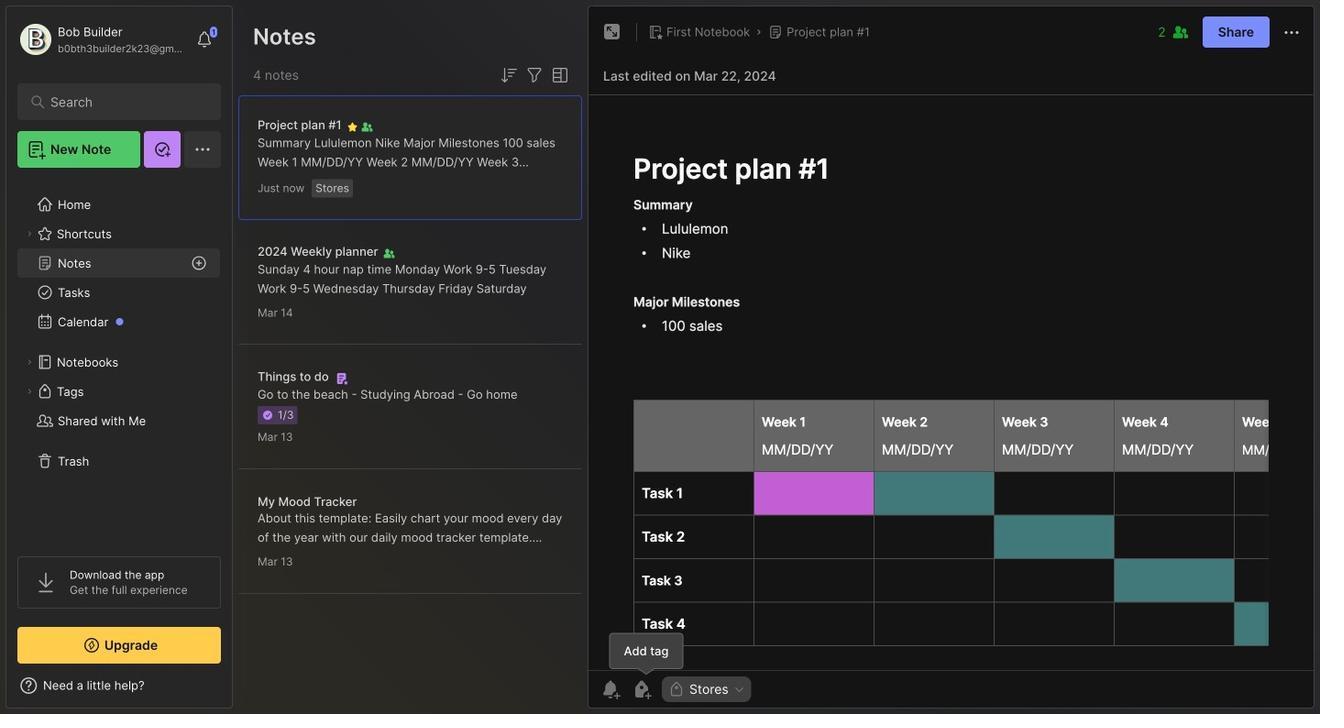Task type: vqa. For each thing, say whether or not it's contained in the screenshot.
Add a reminder ICON
yes



Task type: locate. For each thing, give the bounding box(es) containing it.
Search text field
[[50, 94, 197, 111]]

main element
[[0, 0, 238, 714]]

Sort options field
[[498, 64, 520, 86]]

None search field
[[50, 91, 197, 113]]

note window element
[[588, 6, 1315, 713]]

WHAT'S NEW field
[[6, 671, 232, 700]]

tree
[[6, 179, 232, 540]]

tooltip
[[609, 633, 683, 676]]

tree inside main element
[[6, 179, 232, 540]]



Task type: describe. For each thing, give the bounding box(es) containing it.
Account field
[[17, 21, 187, 58]]

add filters image
[[523, 64, 545, 86]]

expand note image
[[601, 21, 623, 43]]

Note Editor text field
[[589, 94, 1314, 670]]

add tag image
[[631, 678, 653, 700]]

add a reminder image
[[600, 678, 622, 700]]

none search field inside main element
[[50, 91, 197, 113]]

Stores Tag actions field
[[729, 683, 746, 696]]

click to collapse image
[[231, 680, 245, 702]]

expand notebooks image
[[24, 357, 35, 368]]

Add filters field
[[523, 64, 545, 86]]

expand tags image
[[24, 386, 35, 397]]

View options field
[[545, 64, 571, 86]]

more actions image
[[1281, 22, 1303, 44]]

More actions field
[[1281, 21, 1303, 44]]



